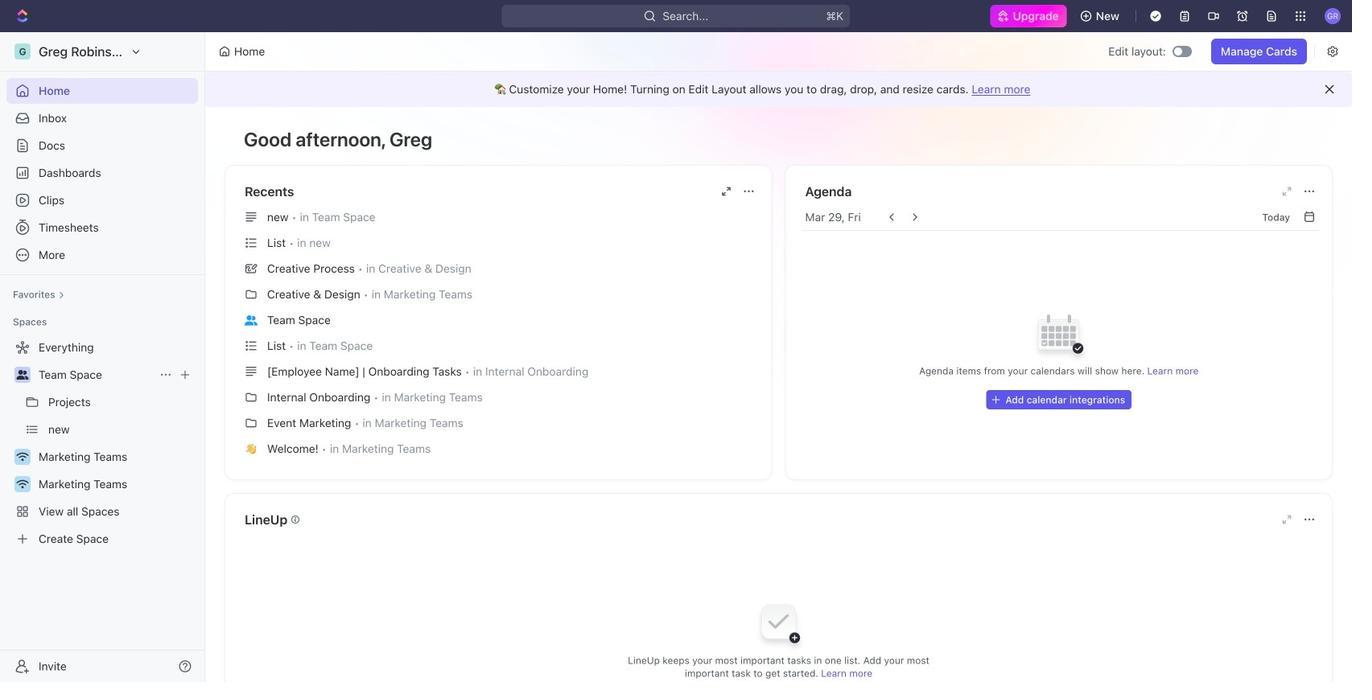 Task type: locate. For each thing, give the bounding box(es) containing it.
user group image
[[245, 315, 258, 326]]

tree
[[6, 335, 198, 552]]

sidebar navigation
[[0, 32, 209, 683]]

user group image
[[17, 370, 29, 380]]

alert
[[205, 72, 1353, 107]]

wifi image
[[17, 480, 29, 490]]

tree inside sidebar navigation
[[6, 335, 198, 552]]

greg robinson's workspace, , element
[[14, 43, 31, 60]]



Task type: describe. For each thing, give the bounding box(es) containing it.
wifi image
[[17, 452, 29, 462]]



Task type: vqa. For each thing, say whether or not it's contained in the screenshot.
Greg Robinson's Workspace, , ELEMENT
yes



